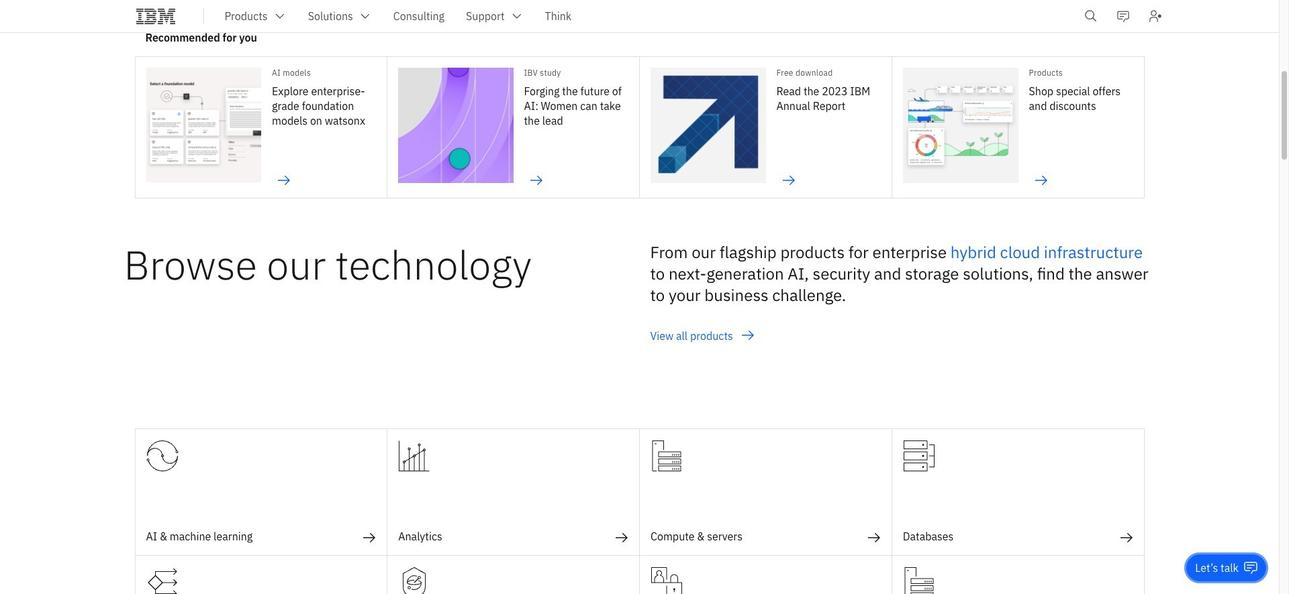 Task type: describe. For each thing, give the bounding box(es) containing it.
let's talk element
[[1195, 561, 1239, 576]]



